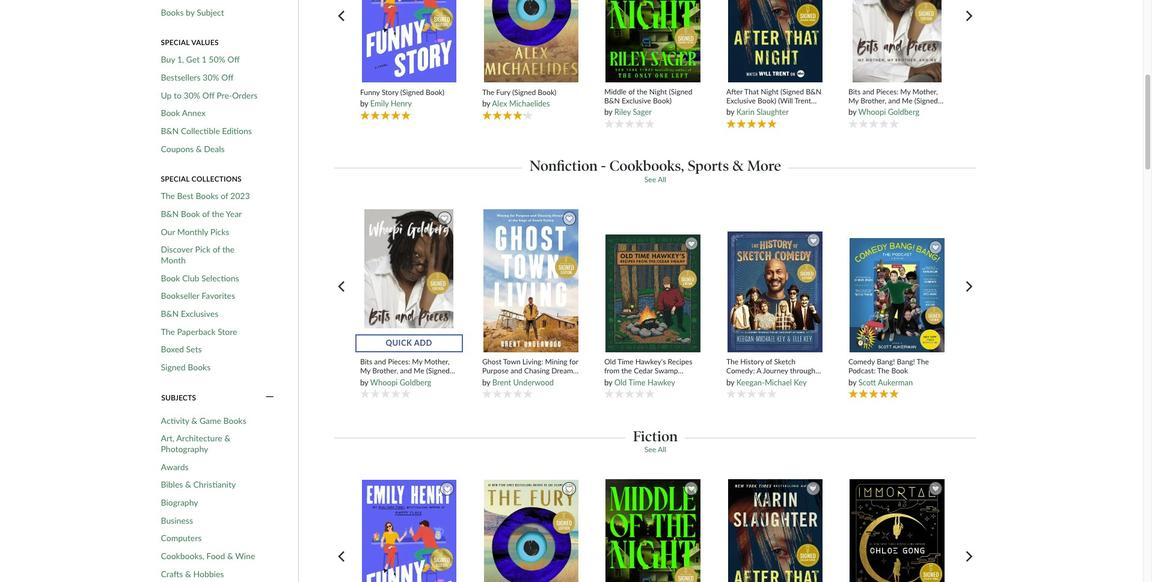 Task type: describe. For each thing, give the bounding box(es) containing it.
discover
[[161, 245, 193, 255]]

the best books of 2023 link
[[161, 191, 250, 202]]

cookbooks, food & wine link
[[161, 551, 255, 562]]

the inside old time hawkey's recipes from the cedar swamp (signed book)
[[622, 367, 632, 376]]

store
[[218, 327, 237, 337]]

& inside art, architecture & photography
[[225, 434, 231, 444]]

quick
[[386, 338, 413, 348]]

of inside discover pick of the month
[[213, 245, 220, 255]]

book up monthly
[[181, 209, 200, 219]]

up to 30% off pre-orders link
[[161, 90, 258, 101]]

0 vertical spatial off
[[228, 54, 240, 65]]

orders
[[232, 90, 258, 100]]

2 middle of the night (signed b&n exclusive book) image from the top
[[606, 479, 702, 583]]

the for the fury (signed book) by alex michaelides
[[483, 88, 495, 97]]

story
[[382, 88, 399, 97]]

art, architecture & photography
[[161, 434, 231, 454]]

bookseller favorites link
[[161, 291, 235, 301]]

cedar
[[634, 367, 653, 376]]

sager
[[633, 107, 652, 117]]

architecture
[[177, 434, 222, 444]]

see all link for all
[[645, 445, 667, 454]]

our monthly picks link
[[161, 227, 230, 237]]

living:
[[523, 358, 544, 367]]

riley sager link
[[615, 107, 652, 117]]

fury
[[497, 88, 511, 97]]

coupons
[[161, 144, 194, 154]]

& right bibles
[[185, 480, 191, 490]]

50%
[[209, 54, 226, 65]]

night inside after that night (signed b&n exclusive book) (will trent series #11)
[[761, 87, 779, 96]]

bestsellers
[[161, 72, 201, 82]]

book annex link
[[161, 108, 206, 118]]

0 horizontal spatial cookbooks,
[[161, 551, 204, 561]]

special for the
[[161, 175, 190, 184]]

quick add
[[386, 338, 433, 348]]

chasing
[[525, 367, 550, 376]]

(signed inside funny story (signed book) by emily henry
[[401, 88, 424, 97]]

book down up
[[161, 108, 180, 118]]

bookseller favorites
[[161, 291, 235, 301]]

2 bang! from the left
[[898, 358, 916, 367]]

subjects
[[161, 393, 196, 402]]

funny story (signed book) link
[[360, 88, 458, 97]]

hawkey's
[[636, 358, 666, 367]]

through
[[791, 367, 816, 376]]

b&n book of the year
[[161, 209, 242, 219]]

by inside funny story (signed book) by emily henry
[[360, 99, 369, 108]]

computers link
[[161, 533, 202, 544]]

buy
[[161, 54, 175, 65]]

brent underwood link
[[493, 378, 554, 387]]

trent
[[795, 96, 812, 105]]

ghost town living: mining for purpose and chasing dreams at the edge of death valley (signed book) image
[[483, 209, 580, 353]]

minus image
[[266, 393, 274, 403]]

that
[[745, 87, 760, 96]]

awards
[[161, 462, 189, 472]]

see inside fiction see all
[[645, 445, 657, 454]]

all inside fiction see all
[[658, 445, 667, 454]]

(will
[[779, 96, 794, 105]]

more
[[748, 157, 782, 175]]

the fury (signed book) link
[[483, 88, 580, 97]]

book) inside middle of the night (signed b&n exclusive book) by riley sager
[[654, 96, 672, 105]]

& right food
[[227, 551, 233, 561]]

30% inside up to 30% off pre-orders link
[[184, 90, 200, 100]]

our
[[161, 227, 175, 237]]

all inside nonfiction - cookbooks, sports & more see all
[[658, 175, 667, 184]]

bestsellers 30% off
[[161, 72, 234, 82]]

by whoopi goldberg for whoopi goldberg link to the top
[[849, 107, 920, 117]]

2 vertical spatial off
[[203, 90, 215, 100]]

books up special values
[[161, 7, 184, 17]]

of inside middle of the night (signed b&n exclusive book) by riley sager
[[629, 87, 635, 96]]

1 vertical spatial off
[[222, 72, 234, 82]]

by old time hawkey
[[605, 378, 676, 387]]

the history of sketch comedy: a journey through the art and craft of humor image
[[728, 231, 824, 353]]

valley
[[551, 376, 570, 385]]

after that night (signed b&n exclusive book) (will trent series #11)
[[727, 87, 822, 115]]

comedy bang! bang! the podcast: the book image
[[850, 238, 946, 353]]

1 vertical spatial time
[[629, 378, 646, 387]]

cookbooks, inside nonfiction - cookbooks, sports & more see all
[[610, 157, 685, 175]]

whoopi for the leftmost whoopi goldberg link
[[370, 378, 398, 387]]

goldberg for the leftmost whoopi goldberg link
[[400, 378, 432, 387]]

fiction
[[633, 428, 678, 445]]

special collections
[[161, 175, 242, 184]]

(signed inside after that night (signed b&n exclusive book) (will trent series #11)
[[781, 87, 805, 96]]

death
[[529, 376, 549, 385]]

town
[[504, 358, 521, 367]]

crafts & hobbies link
[[161, 569, 224, 580]]

& right crafts
[[185, 569, 191, 579]]

sets
[[186, 344, 202, 355]]

2 after that night (signed b&n exclusive book) (will trent series #11) image from the top
[[728, 479, 824, 583]]

b&n collectible editions link
[[161, 126, 252, 136]]

picks
[[210, 227, 230, 237]]

club
[[182, 273, 199, 283]]

photography
[[161, 444, 208, 454]]

book) inside funny story (signed book) by emily henry
[[426, 88, 445, 97]]

alex michaelides link
[[492, 99, 550, 108]]

pieces: for whoopi goldberg link to the top
[[877, 87, 899, 96]]

podcast:
[[849, 367, 876, 376]]

night inside middle of the night (signed b&n exclusive book) by riley sager
[[650, 87, 668, 96]]

scott
[[859, 378, 877, 387]]

at
[[483, 376, 489, 385]]

books inside 'link'
[[196, 191, 219, 201]]

the for the history of sketch comedy: a journey through the art and craft of humor
[[727, 358, 739, 367]]

comedy
[[849, 358, 876, 367]]

month
[[161, 255, 186, 265]]

time inside old time hawkey's recipes from the cedar swamp (signed book)
[[618, 358, 634, 367]]

bibles & christianity
[[161, 480, 236, 490]]

book) inside the fury (signed book) by alex michaelides
[[538, 88, 557, 97]]

book) inside ghost town living: mining for purpose and chasing dreams at the edge of death valley (signed book)
[[508, 385, 527, 394]]

food
[[207, 551, 225, 561]]

b&n exclusives
[[161, 309, 219, 319]]

alex
[[492, 99, 508, 108]]

coupons & deals link
[[161, 144, 225, 154]]

(signed inside old time hawkey's recipes from the cedar swamp (signed book)
[[605, 376, 628, 385]]

by inside middle of the night (signed b&n exclusive book) by riley sager
[[605, 107, 613, 117]]

awards link
[[161, 462, 189, 472]]

boxed sets
[[161, 344, 202, 355]]

middle of the night (signed b&n exclusive book) by riley sager
[[605, 87, 693, 117]]

by inside comedy bang! bang! the podcast: the book by scott aukerman
[[849, 378, 857, 387]]

annex
[[182, 108, 206, 118]]

(signed inside the fury (signed book) by alex michaelides
[[513, 88, 536, 97]]

biography
[[161, 498, 198, 508]]

brother, for whoopi goldberg link to the top
[[861, 96, 887, 105]]

b&n for b&n collectible editions
[[161, 126, 179, 136]]

see inside nonfiction - cookbooks, sports & more see all
[[645, 175, 657, 184]]

get
[[186, 54, 200, 65]]

bits and pieces: my mother, my brother, and me (signed book) for the leftmost whoopi goldberg link
[[360, 358, 450, 385]]

purpose
[[483, 367, 509, 376]]

activity & game books
[[161, 416, 246, 426]]

and inside the history of sketch comedy: a journey through the art and craft of humor
[[751, 376, 763, 385]]

by whoopi goldberg for the leftmost whoopi goldberg link
[[360, 378, 432, 387]]

bits and pieces: my mother, my brother, and me (signed book) for whoopi goldberg link to the top
[[849, 87, 939, 115]]

the paperback store link
[[161, 327, 237, 337]]

nonfiction
[[530, 157, 598, 175]]

bits and pieces: my mother, my brother, and me (signed book) link for the leftmost whoopi goldberg link
[[360, 358, 458, 385]]

edge
[[503, 376, 519, 385]]

1 after that night (signed b&n exclusive book) (will trent series #11) image from the top
[[728, 0, 824, 83]]



Task type: vqa. For each thing, say whether or not it's contained in the screenshot.
Key
yes



Task type: locate. For each thing, give the bounding box(es) containing it.
special up best
[[161, 175, 190, 184]]

buy 1, get 1 50% off
[[161, 54, 240, 65]]

b&n down 'middle'
[[605, 96, 620, 105]]

1 funny story (signed book) image from the top
[[361, 0, 457, 83]]

1 horizontal spatial whoopi goldberg link
[[859, 107, 920, 117]]

1 vertical spatial bits and pieces: my mother, my brother, and me (signed book) image
[[364, 209, 455, 353]]

journey
[[763, 367, 789, 376]]

b&n
[[806, 87, 822, 96], [605, 96, 620, 105], [161, 126, 179, 136], [161, 209, 179, 219], [161, 309, 179, 319]]

night up sager
[[650, 87, 668, 96]]

the inside ghost town living: mining for purpose and chasing dreams at the edge of death valley (signed book)
[[491, 376, 501, 385]]

b&n book of the year link
[[161, 209, 242, 219]]

1 horizontal spatial bits and pieces: my mother, my brother, and me (signed book)
[[849, 87, 939, 115]]

bang! up aukerman
[[898, 358, 916, 367]]

1 see from the top
[[645, 175, 657, 184]]

0 vertical spatial middle of the night (signed b&n exclusive book) image
[[606, 0, 702, 83]]

boxed sets link
[[161, 344, 202, 355]]

the inside 'link'
[[161, 191, 175, 201]]

0 horizontal spatial bits
[[360, 358, 373, 367]]

night right that
[[761, 87, 779, 96]]

see all link for cookbooks,
[[645, 175, 667, 184]]

& left deals
[[196, 144, 202, 154]]

year
[[226, 209, 242, 219]]

the inside the history of sketch comedy: a journey through the art and craft of humor
[[727, 358, 739, 367]]

old time hawkey's recipes from the cedar swamp (signed book) image
[[606, 234, 702, 353]]

2 all from the top
[[658, 445, 667, 454]]

favorites
[[202, 291, 235, 301]]

the up sager
[[637, 87, 648, 96]]

by karin slaughter
[[727, 107, 790, 117]]

books by subject link
[[161, 7, 224, 17]]

1 vertical spatial special
[[161, 175, 190, 184]]

books down special collections
[[196, 191, 219, 201]]

books down sets
[[188, 362, 211, 372]]

cookbooks, right -
[[610, 157, 685, 175]]

0 vertical spatial whoopi goldberg link
[[859, 107, 920, 117]]

goldberg
[[889, 107, 920, 117], [400, 378, 432, 387]]

0 vertical spatial see
[[645, 175, 657, 184]]

pieces: for the leftmost whoopi goldberg link
[[388, 358, 411, 367]]

1 horizontal spatial exclusive
[[727, 96, 756, 105]]

0 vertical spatial time
[[618, 358, 634, 367]]

1 middle of the night (signed b&n exclusive book) image from the top
[[606, 0, 702, 83]]

0 horizontal spatial brother,
[[373, 367, 399, 376]]

the fury (signed book) image
[[484, 0, 579, 83], [484, 479, 579, 583]]

2023
[[230, 191, 250, 201]]

1 see all link from the top
[[645, 175, 667, 184]]

1 horizontal spatial bits and pieces: my mother, my brother, and me (signed book) link
[[849, 87, 947, 115]]

boxed
[[161, 344, 184, 355]]

2 night from the left
[[761, 87, 779, 96]]

-
[[602, 157, 606, 175]]

exclusive up the series
[[727, 96, 756, 105]]

1 horizontal spatial me
[[903, 96, 913, 105]]

subjects button
[[161, 393, 275, 403]]

the inside discover pick of the month
[[222, 245, 235, 255]]

0 vertical spatial funny story (signed book) image
[[361, 0, 457, 83]]

30% up up to 30% off pre-orders
[[203, 72, 219, 82]]

1 vertical spatial mother,
[[425, 358, 450, 367]]

book down month
[[161, 273, 180, 283]]

0 horizontal spatial mother,
[[425, 358, 450, 367]]

pieces:
[[877, 87, 899, 96], [388, 358, 411, 367]]

0 vertical spatial pieces:
[[877, 87, 899, 96]]

1
[[202, 54, 207, 65]]

cookbooks, down computers link
[[161, 551, 204, 561]]

crafts & hobbies
[[161, 569, 224, 579]]

& left more
[[733, 157, 744, 175]]

comedy:
[[727, 367, 755, 376]]

book inside comedy bang! bang! the podcast: the book by scott aukerman
[[892, 367, 909, 376]]

0 vertical spatial the fury (signed book) image
[[484, 0, 579, 83]]

old up from
[[605, 358, 616, 367]]

see
[[645, 175, 657, 184], [645, 445, 657, 454]]

key
[[794, 378, 807, 387]]

book) inside after that night (signed b&n exclusive book) (will trent series #11)
[[758, 96, 777, 105]]

the down purpose
[[491, 376, 501, 385]]

0 horizontal spatial night
[[650, 87, 668, 96]]

bits and pieces: my mother, my brother, and me (signed book) image
[[853, 0, 943, 83], [364, 209, 455, 353]]

b&n collectible editions
[[161, 126, 252, 136]]

1 the fury (signed book) image from the top
[[484, 0, 579, 83]]

exclusive inside middle of the night (signed b&n exclusive book) by riley sager
[[622, 96, 652, 105]]

bits and pieces: my mother, my brother, and me (signed book) link for whoopi goldberg link to the top
[[849, 87, 947, 115]]

1 horizontal spatial brother,
[[861, 96, 887, 105]]

book
[[161, 108, 180, 118], [181, 209, 200, 219], [161, 273, 180, 283], [892, 367, 909, 376]]

and inside ghost town living: mining for purpose and chasing dreams at the edge of death valley (signed book)
[[511, 367, 523, 376]]

0 vertical spatial after that night (signed b&n exclusive book) (will trent series #11) image
[[728, 0, 824, 83]]

immortal longings (signed b&n exclusive book) image
[[850, 479, 946, 583]]

time up from
[[618, 358, 634, 367]]

b&n for b&n exclusives
[[161, 309, 179, 319]]

1 vertical spatial bits and pieces: my mother, my brother, and me (signed book) link
[[360, 358, 458, 385]]

0 horizontal spatial whoopi goldberg link
[[370, 378, 432, 387]]

ghost town living: mining for purpose and chasing dreams at the edge of death valley (signed book)
[[483, 358, 579, 394]]

1 vertical spatial bits
[[360, 358, 373, 367]]

30%
[[203, 72, 219, 82], [184, 90, 200, 100]]

0 vertical spatial bits and pieces: my mother, my brother, and me (signed book) image
[[853, 0, 943, 83]]

swamp
[[655, 367, 679, 376]]

ghost town living: mining for purpose and chasing dreams at the edge of death valley (signed book) link
[[483, 358, 580, 394]]

special values
[[161, 38, 219, 47]]

goldberg for whoopi goldberg link to the top
[[889, 107, 920, 117]]

whoopi goldberg link
[[859, 107, 920, 117], [370, 378, 432, 387]]

me
[[903, 96, 913, 105], [414, 367, 425, 376]]

b&n inside middle of the night (signed b&n exclusive book) by riley sager
[[605, 96, 620, 105]]

mining
[[546, 358, 568, 367]]

emily henry link
[[371, 99, 412, 108]]

funny story (signed book) image
[[361, 0, 457, 83], [361, 479, 457, 583]]

bits for the leftmost whoopi goldberg link
[[360, 358, 373, 367]]

& inside nonfiction - cookbooks, sports & more see all
[[733, 157, 744, 175]]

bookseller
[[161, 291, 200, 301]]

business link
[[161, 515, 193, 526]]

activity & game books link
[[161, 416, 246, 426]]

discover pick of the month
[[161, 245, 235, 265]]

up
[[161, 90, 172, 100]]

karin
[[737, 107, 755, 117]]

recipes
[[668, 358, 693, 367]]

2 exclusive from the left
[[727, 96, 756, 105]]

after that night (signed b&n exclusive book) (will trent series #11) image
[[728, 0, 824, 83], [728, 479, 824, 583]]

1 vertical spatial see
[[645, 445, 657, 454]]

book club selections
[[161, 273, 239, 283]]

0 vertical spatial all
[[658, 175, 667, 184]]

30% inside bestsellers 30% off link
[[203, 72, 219, 82]]

activity
[[161, 416, 189, 426]]

book)
[[426, 88, 445, 97], [538, 88, 557, 97], [654, 96, 672, 105], [758, 96, 777, 105], [849, 106, 868, 115], [360, 376, 379, 385], [630, 376, 649, 385], [508, 385, 527, 394]]

b&n down bookseller
[[161, 309, 179, 319]]

& inside 'link'
[[196, 144, 202, 154]]

biography link
[[161, 498, 198, 508]]

exclusive up the riley sager link
[[622, 96, 652, 105]]

by whoopi goldberg
[[849, 107, 920, 117], [360, 378, 432, 387]]

the for the best books of 2023
[[161, 191, 175, 201]]

1 vertical spatial middle of the night (signed b&n exclusive book) image
[[606, 479, 702, 583]]

1 all from the top
[[658, 175, 667, 184]]

1 vertical spatial the fury (signed book) image
[[484, 479, 579, 583]]

2 the fury (signed book) image from the top
[[484, 479, 579, 583]]

dreams
[[552, 367, 577, 376]]

1 vertical spatial old
[[615, 378, 627, 387]]

0 horizontal spatial exclusive
[[622, 96, 652, 105]]

michaelides
[[510, 99, 550, 108]]

time down cedar
[[629, 378, 646, 387]]

signed
[[161, 362, 186, 372]]

1 vertical spatial after that night (signed b&n exclusive book) (will trent series #11) image
[[728, 479, 824, 583]]

0 vertical spatial bits and pieces: my mother, my brother, and me (signed book) link
[[849, 87, 947, 115]]

exclusive
[[622, 96, 652, 105], [727, 96, 756, 105]]

bits for whoopi goldberg link to the top
[[849, 87, 861, 96]]

whoopi for whoopi goldberg link to the top
[[859, 107, 887, 117]]

middle
[[605, 87, 627, 96]]

signed books
[[161, 362, 211, 372]]

(signed inside middle of the night (signed b&n exclusive book) by riley sager
[[669, 87, 693, 96]]

0 vertical spatial goldberg
[[889, 107, 920, 117]]

from
[[605, 367, 620, 376]]

art,
[[161, 434, 175, 444]]

0 vertical spatial cookbooks,
[[610, 157, 685, 175]]

the inside the history of sketch comedy: a journey through the art and craft of humor
[[727, 376, 737, 385]]

1 vertical spatial cookbooks,
[[161, 551, 204, 561]]

mother, for the leftmost whoopi goldberg link
[[425, 358, 450, 367]]

1 horizontal spatial bits
[[849, 87, 861, 96]]

1 horizontal spatial cookbooks,
[[610, 157, 685, 175]]

b&n exclusives link
[[161, 309, 219, 319]]

business
[[161, 515, 193, 526]]

2 funny story (signed book) image from the top
[[361, 479, 457, 583]]

books
[[161, 7, 184, 17], [196, 191, 219, 201], [188, 362, 211, 372], [224, 416, 246, 426]]

0 horizontal spatial goldberg
[[400, 378, 432, 387]]

0 horizontal spatial bang!
[[878, 358, 896, 367]]

30% right 'to'
[[184, 90, 200, 100]]

sketch
[[775, 358, 796, 367]]

1 bang! from the left
[[878, 358, 896, 367]]

old inside old time hawkey's recipes from the cedar swamp (signed book)
[[605, 358, 616, 367]]

the inside middle of the night (signed b&n exclusive book) by riley sager
[[637, 87, 648, 96]]

1 vertical spatial goldberg
[[400, 378, 432, 387]]

bits
[[849, 87, 861, 96], [360, 358, 373, 367]]

1 vertical spatial brother,
[[373, 367, 399, 376]]

special for buy
[[161, 38, 190, 47]]

b&n inside 'link'
[[161, 126, 179, 136]]

0 horizontal spatial me
[[414, 367, 425, 376]]

bang! up scott aukerman link
[[878, 358, 896, 367]]

0 vertical spatial see all link
[[645, 175, 667, 184]]

1 horizontal spatial mother,
[[913, 87, 939, 96]]

0 vertical spatial whoopi
[[859, 107, 887, 117]]

art, architecture & photography link
[[161, 434, 261, 455]]

quick add button
[[355, 334, 463, 352]]

special
[[161, 38, 190, 47], [161, 175, 190, 184]]

b&n up our
[[161, 209, 179, 219]]

0 horizontal spatial pieces:
[[388, 358, 411, 367]]

1 horizontal spatial goldberg
[[889, 107, 920, 117]]

special up 1,
[[161, 38, 190, 47]]

1 vertical spatial bits and pieces: my mother, my brother, and me (signed book)
[[360, 358, 450, 385]]

hobbies
[[193, 569, 224, 579]]

brother, for the leftmost whoopi goldberg link
[[373, 367, 399, 376]]

whoopi
[[859, 107, 887, 117], [370, 378, 398, 387]]

b&n up trent
[[806, 87, 822, 96]]

the inside the fury (signed book) by alex michaelides
[[483, 88, 495, 97]]

exclusive inside after that night (signed b&n exclusive book) (will trent series #11)
[[727, 96, 756, 105]]

bits and pieces: my mother, my brother, and me (signed book) link
[[849, 87, 947, 115], [360, 358, 458, 385]]

0 vertical spatial mother,
[[913, 87, 939, 96]]

0 vertical spatial old
[[605, 358, 616, 367]]

old down from
[[615, 378, 627, 387]]

0 vertical spatial 30%
[[203, 72, 219, 82]]

see all link
[[645, 175, 667, 184], [645, 445, 667, 454]]

1 horizontal spatial night
[[761, 87, 779, 96]]

the history of sketch comedy: a journey through the art and craft of humor link
[[727, 358, 825, 385]]

the fury (signed book) by alex michaelides
[[483, 88, 557, 108]]

to
[[174, 90, 182, 100]]

2 special from the top
[[161, 175, 190, 184]]

1 vertical spatial see all link
[[645, 445, 667, 454]]

0 horizontal spatial whoopi
[[370, 378, 398, 387]]

0 horizontal spatial by whoopi goldberg
[[360, 378, 432, 387]]

mother, for whoopi goldberg link to the top
[[913, 87, 939, 96]]

0 vertical spatial bits
[[849, 87, 861, 96]]

1 horizontal spatial bang!
[[898, 358, 916, 367]]

1 special from the top
[[161, 38, 190, 47]]

old time hawkey's recipes from the cedar swamp (signed book)
[[605, 358, 693, 385]]

0 vertical spatial bits and pieces: my mother, my brother, and me (signed book)
[[849, 87, 939, 115]]

1 exclusive from the left
[[622, 96, 652, 105]]

of inside ghost town living: mining for purpose and chasing dreams at the edge of death valley (signed book)
[[521, 376, 527, 385]]

1 vertical spatial all
[[658, 445, 667, 454]]

0 vertical spatial by whoopi goldberg
[[849, 107, 920, 117]]

best
[[177, 191, 194, 201]]

the left year on the left of page
[[212, 209, 224, 219]]

nonfiction - cookbooks, sports & more see all
[[530, 157, 782, 184]]

the for the paperback store
[[161, 327, 175, 337]]

0 vertical spatial brother,
[[861, 96, 887, 105]]

the right from
[[622, 367, 632, 376]]

middle of the night (signed b&n exclusive book) image
[[606, 0, 702, 83], [606, 479, 702, 583]]

book) inside old time hawkey's recipes from the cedar swamp (signed book)
[[630, 376, 649, 385]]

of
[[629, 87, 635, 96], [221, 191, 228, 201], [202, 209, 210, 219], [213, 245, 220, 255], [766, 358, 773, 367], [521, 376, 527, 385], [783, 376, 789, 385]]

monthly
[[177, 227, 208, 237]]

books right game
[[224, 416, 246, 426]]

1 vertical spatial whoopi
[[370, 378, 398, 387]]

and
[[863, 87, 875, 96], [889, 96, 901, 105], [375, 358, 386, 367], [400, 367, 412, 376], [511, 367, 523, 376], [751, 376, 763, 385]]

book up aukerman
[[892, 367, 909, 376]]

the down picks
[[222, 245, 235, 255]]

off up pre-
[[222, 72, 234, 82]]

1 vertical spatial funny story (signed book) image
[[361, 479, 457, 583]]

1 horizontal spatial bits and pieces: my mother, my brother, and me (signed book) image
[[853, 0, 943, 83]]

off left pre-
[[203, 90, 215, 100]]

b&n inside after that night (signed b&n exclusive book) (will trent series #11)
[[806, 87, 822, 96]]

for
[[570, 358, 579, 367]]

1 horizontal spatial pieces:
[[877, 87, 899, 96]]

(signed inside ghost town living: mining for purpose and chasing dreams at the edge of death valley (signed book)
[[483, 385, 506, 394]]

1 vertical spatial me
[[414, 367, 425, 376]]

1 vertical spatial 30%
[[184, 90, 200, 100]]

1 night from the left
[[650, 87, 668, 96]]

b&n up coupons
[[161, 126, 179, 136]]

1 horizontal spatial by whoopi goldberg
[[849, 107, 920, 117]]

0 horizontal spatial bits and pieces: my mother, my brother, and me (signed book) image
[[364, 209, 455, 353]]

0 horizontal spatial bits and pieces: my mother, my brother, and me (signed book) link
[[360, 358, 458, 385]]

2 see from the top
[[645, 445, 657, 454]]

michael
[[765, 378, 792, 387]]

off right the 50%
[[228, 54, 240, 65]]

1 vertical spatial whoopi goldberg link
[[370, 378, 432, 387]]

game
[[200, 416, 221, 426]]

0 horizontal spatial bits and pieces: my mother, my brother, and me (signed book)
[[360, 358, 450, 385]]

2 see all link from the top
[[645, 445, 667, 454]]

henry
[[391, 99, 412, 108]]

by inside the fury (signed book) by alex michaelides
[[483, 99, 491, 108]]

& right architecture
[[225, 434, 231, 444]]

0 horizontal spatial 30%
[[184, 90, 200, 100]]

& left game
[[192, 416, 198, 426]]

deals
[[204, 144, 225, 154]]

0 vertical spatial special
[[161, 38, 190, 47]]

1 horizontal spatial whoopi
[[859, 107, 887, 117]]

history
[[741, 358, 765, 367]]

bibles & christianity link
[[161, 480, 236, 490]]

funny
[[360, 88, 380, 97]]

0 vertical spatial me
[[903, 96, 913, 105]]

the left art at the bottom right
[[727, 376, 737, 385]]

b&n for b&n book of the year
[[161, 209, 179, 219]]

by brent underwood
[[483, 378, 554, 387]]

1 vertical spatial pieces:
[[388, 358, 411, 367]]

bestsellers 30% off link
[[161, 72, 234, 83]]

1 horizontal spatial 30%
[[203, 72, 219, 82]]

1 vertical spatial by whoopi goldberg
[[360, 378, 432, 387]]

editions
[[222, 126, 252, 136]]

old
[[605, 358, 616, 367], [615, 378, 627, 387]]



